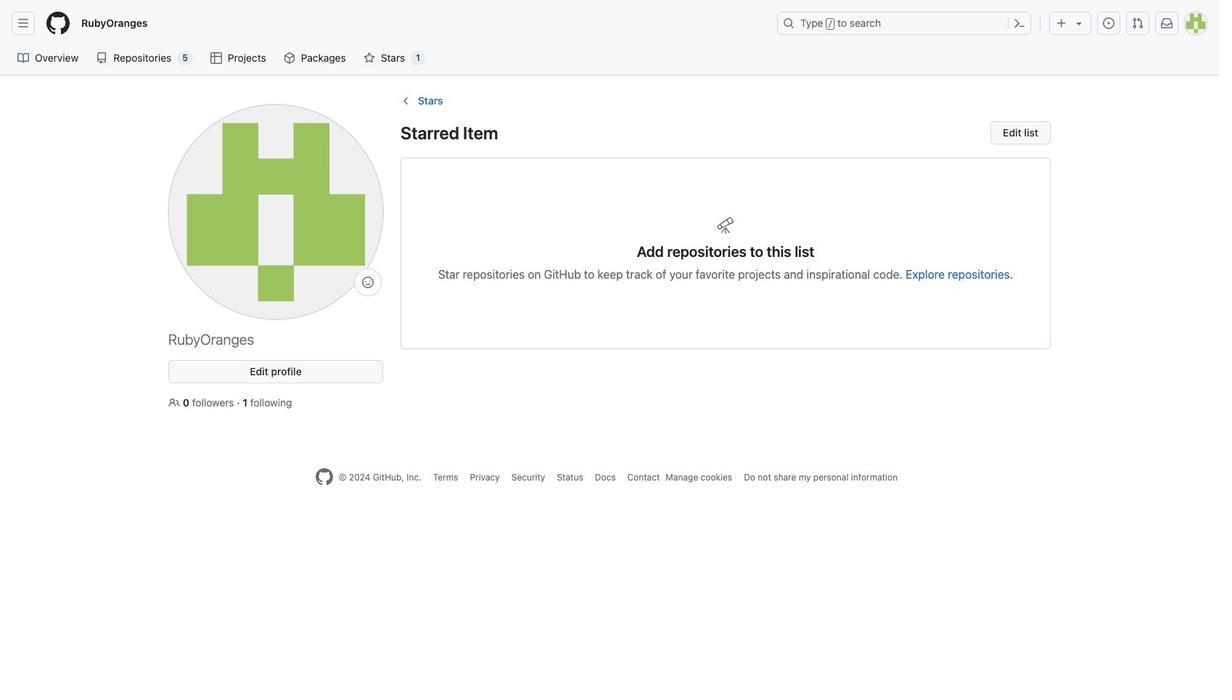 Task type: locate. For each thing, give the bounding box(es) containing it.
banner
[[0, 0, 1220, 76]]

change your avatar image
[[168, 105, 383, 319]]

book image
[[17, 52, 29, 64]]

0 horizontal spatial homepage image
[[46, 12, 70, 35]]

chevron left image
[[401, 95, 412, 106]]

homepage image
[[46, 12, 70, 35], [316, 468, 333, 486]]

smiley image
[[362, 277, 374, 288]]

1 horizontal spatial homepage image
[[316, 468, 333, 486]]

telescope image
[[717, 216, 735, 234]]

table image
[[211, 52, 222, 64]]

people image
[[168, 397, 180, 409]]

1 vertical spatial homepage image
[[316, 468, 333, 486]]

star image
[[364, 52, 375, 64]]



Task type: vqa. For each thing, say whether or not it's contained in the screenshot.
Inc.
no



Task type: describe. For each thing, give the bounding box(es) containing it.
git pull request image
[[1133, 17, 1144, 29]]

command palette image
[[1014, 17, 1026, 29]]

package image
[[284, 52, 295, 64]]

repo image
[[96, 52, 108, 64]]

you have no unread notifications image
[[1162, 17, 1173, 29]]

issue opened image
[[1104, 17, 1115, 29]]

triangle down image
[[1074, 17, 1085, 29]]

0 vertical spatial homepage image
[[46, 12, 70, 35]]



